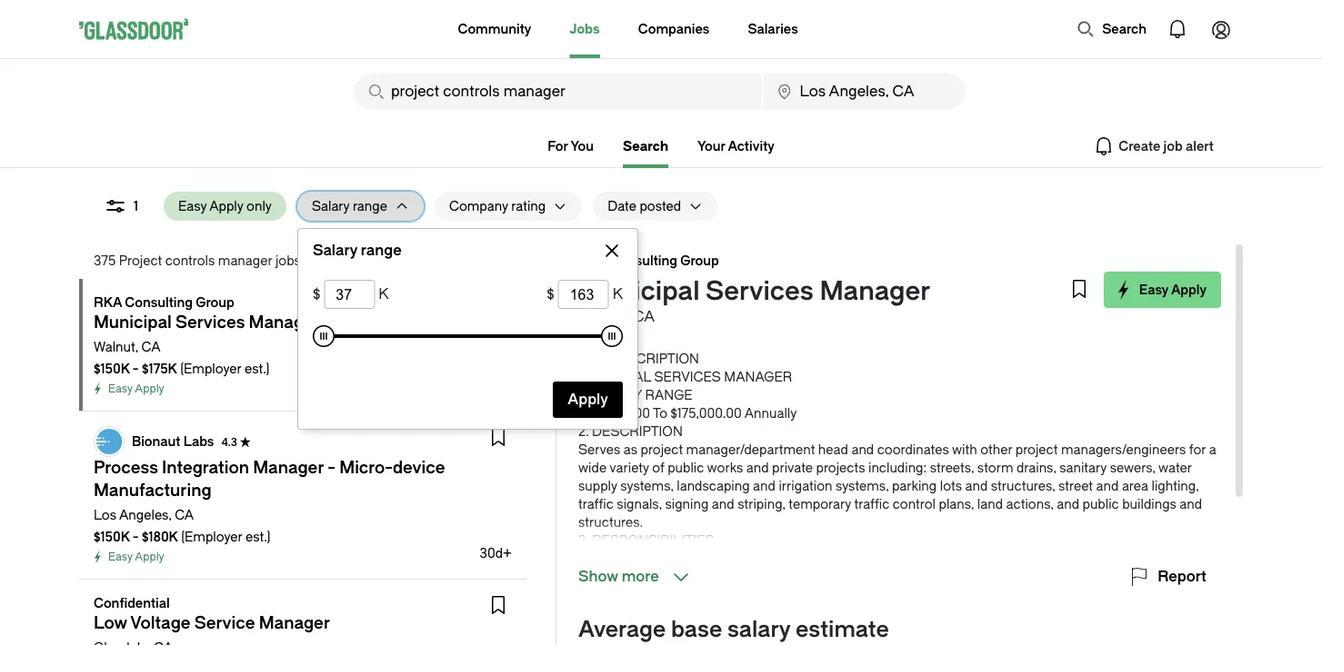Task type: locate. For each thing, give the bounding box(es) containing it.
1 horizontal spatial $
[[547, 286, 555, 303]]

1 vertical spatial -
[[133, 530, 139, 545]]

$ down in
[[313, 286, 321, 303]]

manager
[[820, 277, 931, 307]]

0 vertical spatial angeles,
[[344, 253, 396, 268]]

0 horizontal spatial consulting
[[125, 295, 193, 310]]

2 k from the left
[[613, 286, 623, 303]]

systems,
[[621, 479, 674, 494], [836, 479, 889, 494]]

slider down in
[[313, 326, 335, 348]]

0 horizontal spatial k
[[379, 286, 389, 303]]

angeles, right in
[[344, 253, 396, 268]]

group for rka consulting group municipal services manager walnut, ca
[[681, 253, 719, 268]]

k
[[379, 286, 389, 303], [613, 286, 623, 303]]

sewers,
[[1110, 461, 1156, 476]]

and
[[852, 443, 874, 458], [747, 461, 769, 476], [753, 479, 776, 494], [966, 479, 988, 494], [1097, 479, 1119, 494], [712, 497, 735, 512], [1057, 497, 1080, 512], [1180, 497, 1203, 512]]

1 horizontal spatial los
[[318, 253, 341, 268]]

control
[[893, 497, 936, 512]]

(employer inside walnut, ca $150k - $175k (employer est.)
[[180, 362, 242, 377]]

project
[[119, 253, 162, 268]]

description up services
[[609, 352, 699, 367]]

public down street
[[1083, 497, 1120, 512]]

1 horizontal spatial angeles,
[[344, 253, 396, 268]]

1 slider from the left
[[313, 326, 335, 348]]

consulting up municipal
[[610, 253, 678, 268]]

1 vertical spatial easy apply
[[108, 383, 164, 396]]

- inside los angeles, ca $150k - $180k (employer est.)
[[133, 530, 139, 545]]

slider up "job"
[[601, 326, 623, 348]]

0 horizontal spatial $
[[313, 286, 321, 303]]

rka for rka consulting group
[[94, 295, 122, 310]]

description
[[609, 352, 699, 367], [592, 424, 683, 439]]

you
[[571, 139, 594, 154]]

projects
[[816, 461, 866, 476]]

range
[[645, 388, 693, 403]]

$150k inside walnut, ca $150k - $175k (employer est.)
[[94, 362, 130, 377]]

2 - from the top
[[133, 530, 139, 545]]

striping,
[[738, 497, 786, 512]]

consulting down project
[[125, 295, 193, 310]]

los right in
[[318, 253, 341, 268]]

1 vertical spatial description
[[592, 424, 683, 439]]

company
[[449, 199, 508, 214]]

project up drains,
[[1016, 443, 1058, 458]]

angeles, inside los angeles, ca $150k - $180k (employer est.)
[[119, 508, 172, 523]]

1 horizontal spatial walnut,
[[579, 309, 630, 326]]

salary up in
[[312, 199, 350, 214]]

0 vertical spatial rka
[[579, 253, 607, 268]]

description up as
[[592, 424, 683, 439]]

0 horizontal spatial angeles,
[[119, 508, 172, 523]]

lighting,
[[1152, 479, 1199, 494]]

systems, down projects
[[836, 479, 889, 494]]

project
[[641, 443, 683, 458], [1016, 443, 1058, 458]]

0 vertical spatial (employer
[[180, 362, 242, 377]]

1 horizontal spatial search
[[1103, 21, 1147, 36]]

traffic left control
[[855, 497, 890, 512]]

1 horizontal spatial rka
[[579, 253, 607, 268]]

0 vertical spatial est.)
[[245, 362, 270, 377]]

community
[[458, 21, 532, 36]]

systems, up signals,
[[621, 479, 674, 494]]

1 horizontal spatial systems,
[[836, 479, 889, 494]]

1 vertical spatial $150k
[[94, 530, 130, 545]]

salaries
[[748, 21, 798, 36]]

salary range
[[312, 199, 387, 214], [313, 242, 402, 259]]

traffic down the supply at the left
[[579, 497, 614, 512]]

ca inside walnut, ca $150k - $175k (employer est.)
[[141, 340, 161, 355]]

(employer
[[180, 362, 242, 377], [181, 530, 242, 545]]

with
[[952, 443, 978, 458]]

easy apply for walnut, ca $150k - $175k (employer est.)
[[108, 383, 164, 396]]

angeles, up $180k at left bottom
[[119, 508, 172, 523]]

0 vertical spatial walnut,
[[579, 309, 630, 326]]

1 vertical spatial search
[[623, 139, 669, 154]]

and down manager/department
[[747, 461, 769, 476]]

- left $180k at left bottom
[[133, 530, 139, 545]]

base
[[671, 618, 723, 643]]

salary range down salary range dropdown button
[[313, 242, 402, 259]]

2 $ from the left
[[547, 286, 555, 303]]

project up of
[[641, 443, 683, 458]]

1 vertical spatial (employer
[[181, 530, 242, 545]]

1 $150k from the top
[[94, 362, 130, 377]]

0 horizontal spatial slider
[[313, 326, 335, 348]]

0 horizontal spatial los
[[94, 508, 116, 523]]

salary down salary range dropdown button
[[313, 242, 358, 259]]

in
[[304, 253, 315, 268]]

salary
[[728, 618, 791, 643]]

0 vertical spatial -
[[133, 362, 139, 377]]

walnut, down rka consulting group on the left top
[[94, 340, 138, 355]]

rka
[[579, 253, 607, 268], [94, 295, 122, 310]]

1 vertical spatial range
[[361, 242, 402, 259]]

1 - from the top
[[133, 362, 139, 377]]

none field search location
[[764, 74, 966, 110]]

1 vertical spatial angeles,
[[119, 508, 172, 523]]

1 vertical spatial est.)
[[246, 530, 271, 545]]

0 vertical spatial easy apply
[[1140, 282, 1207, 297]]

a
[[1210, 443, 1217, 458]]

0 vertical spatial los
[[318, 253, 341, 268]]

serves
[[579, 443, 621, 458]]

for you
[[548, 139, 594, 154]]

drains,
[[1017, 461, 1057, 476]]

rka up municipal
[[579, 253, 607, 268]]

None field
[[355, 74, 762, 110], [764, 74, 966, 110], [324, 280, 375, 309], [558, 280, 609, 309], [324, 280, 375, 309], [558, 280, 609, 309]]

rka inside jobs list element
[[94, 295, 122, 310]]

parking
[[892, 479, 937, 494]]

0 vertical spatial description
[[609, 352, 699, 367]]

group down controls
[[196, 295, 234, 310]]

walnut, inside rka consulting group municipal services manager walnut, ca
[[579, 309, 630, 326]]

2 traffic from the left
[[855, 497, 890, 512]]

(employer right $175k
[[180, 362, 242, 377]]

0 horizontal spatial systems,
[[621, 479, 674, 494]]

1 vertical spatial salary range
[[313, 242, 402, 259]]

jobs link
[[570, 0, 600, 58]]

1 horizontal spatial public
[[1083, 497, 1120, 512]]

0 vertical spatial salary
[[312, 199, 350, 214]]

range
[[353, 199, 387, 214], [361, 242, 402, 259]]

rka consulting group
[[94, 295, 234, 310]]

bionaut
[[132, 434, 181, 449]]

1 vertical spatial rka
[[94, 295, 122, 310]]

1 vertical spatial group
[[196, 295, 234, 310]]

1 horizontal spatial slider
[[601, 326, 623, 348]]

and down street
[[1057, 497, 1080, 512]]

1 vertical spatial walnut,
[[94, 340, 138, 355]]

jobs
[[276, 253, 301, 268]]

responsibilities
[[592, 534, 714, 549]]

1 traffic from the left
[[579, 497, 614, 512]]

375 project controls manager jobs in los angeles, ca
[[94, 253, 418, 268]]

easy apply for los angeles, ca $150k - $180k (employer est.)
[[108, 551, 164, 564]]

0 vertical spatial range
[[353, 199, 387, 214]]

est.)
[[245, 362, 270, 377], [246, 530, 271, 545]]

2 vertical spatial easy apply
[[108, 551, 164, 564]]

close dropdown image
[[601, 240, 623, 262]]

search button
[[1068, 11, 1156, 47]]

$
[[313, 286, 321, 303], [547, 286, 555, 303]]

companies link
[[638, 0, 710, 58]]

jobs list element
[[79, 279, 538, 646]]

(employer right $180k at left bottom
[[181, 530, 242, 545]]

bionaut labs logo image
[[95, 428, 124, 457]]

1 vertical spatial consulting
[[125, 295, 193, 310]]

signing
[[665, 497, 709, 512]]

group inside jobs list element
[[196, 295, 234, 310]]

average base salary estimate
[[579, 618, 890, 643]]

public right of
[[668, 461, 704, 476]]

walnut, down municipal
[[579, 309, 630, 326]]

municipal
[[579, 370, 651, 385]]

1 horizontal spatial consulting
[[610, 253, 678, 268]]

1 horizontal spatial k
[[613, 286, 623, 303]]

0 horizontal spatial group
[[196, 295, 234, 310]]

variety
[[610, 461, 649, 476]]

group down posted on the top of page
[[681, 253, 719, 268]]

consulting inside jobs list element
[[125, 295, 193, 310]]

date posted button
[[593, 192, 682, 221]]

rka down 375
[[94, 295, 122, 310]]

$150k
[[94, 362, 130, 377], [94, 530, 130, 545]]

1 horizontal spatial project
[[1016, 443, 1058, 458]]

0 horizontal spatial walnut,
[[94, 340, 138, 355]]

$150k left $175k
[[94, 362, 130, 377]]

0 vertical spatial salary range
[[312, 199, 387, 214]]

easy
[[178, 199, 207, 214], [1140, 282, 1169, 297], [108, 383, 133, 396], [108, 551, 133, 564]]

average
[[579, 618, 666, 643]]

consulting inside rka consulting group municipal services manager walnut, ca
[[610, 253, 678, 268]]

water
[[1159, 461, 1192, 476]]

0 horizontal spatial public
[[668, 461, 704, 476]]

0 horizontal spatial rka
[[94, 295, 122, 310]]

0 vertical spatial $150k
[[94, 362, 130, 377]]

0 horizontal spatial project
[[641, 443, 683, 458]]

salary range up in
[[312, 199, 387, 214]]

labs
[[184, 434, 214, 449]]

0 horizontal spatial traffic
[[579, 497, 614, 512]]

and down lighting,
[[1180, 497, 1203, 512]]

$ left municipal
[[547, 286, 555, 303]]

0 vertical spatial group
[[681, 253, 719, 268]]

walnut, ca $150k - $175k (employer est.)
[[94, 340, 270, 377]]

2 $150k from the top
[[94, 530, 130, 545]]

$180k
[[142, 530, 178, 545]]

0 vertical spatial public
[[668, 461, 704, 476]]

group inside rka consulting group municipal services manager walnut, ca
[[681, 253, 719, 268]]

1 vertical spatial los
[[94, 508, 116, 523]]

slider
[[313, 326, 335, 348], [601, 326, 623, 348]]

walnut,
[[579, 309, 630, 326], [94, 340, 138, 355]]

$150k left $180k at left bottom
[[94, 530, 130, 545]]

range inside salary range dropdown button
[[353, 199, 387, 214]]

rka inside rka consulting group municipal services manager walnut, ca
[[579, 253, 607, 268]]

search
[[1103, 21, 1147, 36], [623, 139, 669, 154]]

- left $175k
[[133, 362, 139, 377]]

and left area
[[1097, 479, 1119, 494]]

0 vertical spatial search
[[1103, 21, 1147, 36]]

1 horizontal spatial group
[[681, 253, 719, 268]]

public
[[668, 461, 704, 476], [1083, 497, 1120, 512]]

only
[[247, 199, 272, 214]]

0 vertical spatial consulting
[[610, 253, 678, 268]]

1 horizontal spatial traffic
[[855, 497, 890, 512]]

-
[[133, 362, 139, 377], [133, 530, 139, 545]]

los down bionaut labs logo
[[94, 508, 116, 523]]



Task type: describe. For each thing, give the bounding box(es) containing it.
1 systems, from the left
[[621, 479, 674, 494]]

posted
[[640, 199, 682, 214]]

est.) inside walnut, ca $150k - $175k (employer est.)
[[245, 362, 270, 377]]

1 k from the left
[[379, 286, 389, 303]]

storm
[[978, 461, 1014, 476]]

works
[[707, 461, 743, 476]]

search link
[[623, 139, 669, 168]]

show
[[579, 569, 619, 586]]

1 $ from the left
[[313, 286, 321, 303]]

your activity
[[698, 139, 775, 154]]

1
[[134, 199, 138, 214]]

to
[[653, 406, 668, 421]]

landscaping
[[677, 479, 750, 494]]

plans,
[[939, 497, 975, 512]]

date posted
[[608, 199, 682, 214]]

1 vertical spatial public
[[1083, 497, 1120, 512]]

streets,
[[930, 461, 975, 476]]

for you link
[[548, 139, 594, 154]]

wide
[[579, 461, 607, 476]]

report button
[[1129, 567, 1207, 589]]

supply
[[579, 479, 618, 494]]

job description municipal services manager 1. salary range $150,000.00 to $175,000.00 annually 2. description serves as project manager/department head and coordinates with other project managers/engineers for a wide variety of public works and private projects including: streets, storm drains, sanitary sewers, water supply systems, landscaping and irrigation systems, parking lots and structures, street and area lighting, traffic signals, signing and striping, temporary traffic control plans, land actions, and public buildings and structures. 3. responsibilities
[[579, 352, 1217, 549]]

1.
[[579, 388, 586, 403]]

rka for rka consulting group municipal services manager walnut, ca
[[579, 253, 607, 268]]

$150,000.00
[[579, 406, 650, 421]]

services
[[655, 370, 721, 385]]

confidential
[[94, 596, 170, 611]]

and up projects
[[852, 443, 874, 458]]

group for rka consulting group
[[196, 295, 234, 310]]

salary inside dropdown button
[[312, 199, 350, 214]]

your
[[698, 139, 726, 154]]

$150k inside los angeles, ca $150k - $180k (employer est.)
[[94, 530, 130, 545]]

for
[[548, 139, 568, 154]]

375
[[94, 253, 116, 268]]

manager
[[218, 253, 272, 268]]

easy apply only button
[[164, 192, 287, 221]]

company rating
[[449, 199, 546, 214]]

report
[[1158, 569, 1207, 586]]

salary
[[589, 388, 642, 403]]

los inside los angeles, ca $150k - $180k (employer est.)
[[94, 508, 116, 523]]

including:
[[869, 461, 927, 476]]

4.3
[[221, 436, 237, 449]]

lots
[[940, 479, 962, 494]]

structures,
[[991, 479, 1056, 494]]

temporary
[[789, 497, 851, 512]]

managers/engineers
[[1062, 443, 1186, 458]]

0 horizontal spatial search
[[623, 139, 669, 154]]

and down the landscaping
[[712, 497, 735, 512]]

★
[[240, 436, 251, 449]]

rka consulting group municipal services manager walnut, ca
[[579, 253, 931, 326]]

2 systems, from the left
[[836, 479, 889, 494]]

1 button
[[90, 192, 153, 221]]

manager/department
[[686, 443, 815, 458]]

more
[[622, 569, 659, 586]]

1 vertical spatial salary
[[313, 242, 358, 259]]

street
[[1059, 479, 1094, 494]]

date
[[608, 199, 637, 214]]

walnut, inside walnut, ca $150k - $175k (employer est.)
[[94, 340, 138, 355]]

and up 'striping,'
[[753, 479, 776, 494]]

Search keyword field
[[355, 74, 762, 110]]

est.) inside los angeles, ca $150k - $180k (employer est.)
[[246, 530, 271, 545]]

rating
[[512, 199, 546, 214]]

jobs
[[570, 21, 600, 36]]

2 slider from the left
[[601, 326, 623, 348]]

for
[[1190, 443, 1206, 458]]

buildings
[[1123, 497, 1177, 512]]

consulting for rka consulting group
[[125, 295, 193, 310]]

job
[[579, 352, 606, 367]]

easy apply inside button
[[1140, 282, 1207, 297]]

Search location field
[[764, 74, 966, 110]]

head
[[819, 443, 849, 458]]

signals,
[[617, 497, 662, 512]]

structures.
[[579, 515, 643, 530]]

search inside search button
[[1103, 21, 1147, 36]]

- inside walnut, ca $150k - $175k (employer est.)
[[133, 362, 139, 377]]

bionaut labs 4.3 ★
[[132, 434, 251, 449]]

and up land
[[966, 479, 988, 494]]

3.
[[579, 534, 589, 549]]

consulting for rka consulting group municipal services manager walnut, ca
[[610, 253, 678, 268]]

ca inside los angeles, ca $150k - $180k (employer est.)
[[175, 508, 194, 523]]

actions,
[[1007, 497, 1054, 512]]

(employer inside los angeles, ca $150k - $180k (employer est.)
[[181, 530, 242, 545]]

ca inside rka consulting group municipal services manager walnut, ca
[[633, 309, 655, 326]]

2.
[[579, 424, 589, 439]]

salary range inside dropdown button
[[312, 199, 387, 214]]

municipal
[[579, 277, 700, 307]]

salary range button
[[297, 192, 387, 221]]

1 project from the left
[[641, 443, 683, 458]]

show more button
[[579, 567, 692, 589]]

show more
[[579, 569, 659, 586]]

services
[[706, 277, 814, 307]]

community link
[[458, 0, 532, 58]]

company rating button
[[435, 192, 546, 221]]

estimate
[[796, 618, 890, 643]]

of
[[653, 461, 665, 476]]

annually
[[745, 406, 797, 421]]

los angeles, ca $150k - $180k (employer est.)
[[94, 508, 271, 545]]

coordinates
[[878, 443, 950, 458]]

irrigation
[[779, 479, 833, 494]]

land
[[978, 497, 1004, 512]]

30d+
[[480, 546, 512, 561]]

$175k
[[142, 362, 177, 377]]

2 project from the left
[[1016, 443, 1058, 458]]

area
[[1122, 479, 1149, 494]]

manager
[[724, 370, 793, 385]]

companies
[[638, 21, 710, 36]]

easy apply button
[[1104, 272, 1222, 308]]

none field search keyword
[[355, 74, 762, 110]]



Task type: vqa. For each thing, say whether or not it's contained in the screenshot.
RKA Consulting Group Municipal Services Manager Walnut, CA's RKA
yes



